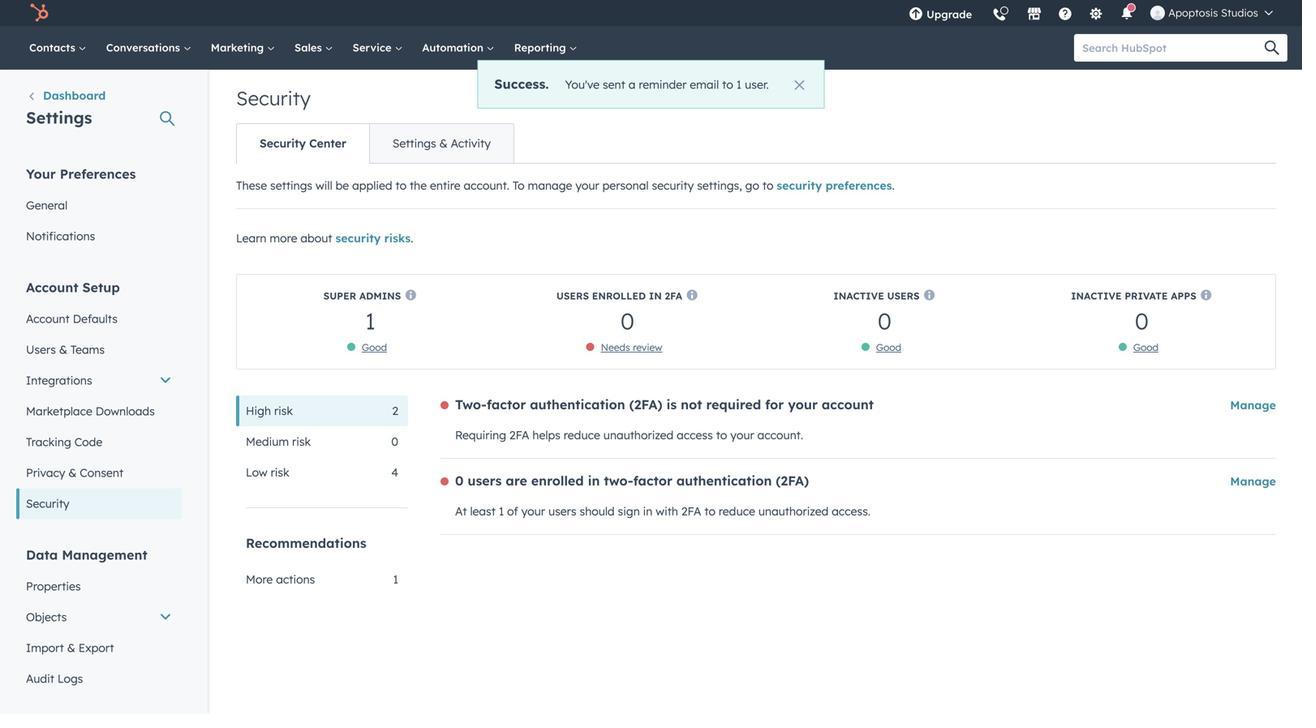 Task type: locate. For each thing, give the bounding box(es) containing it.
super
[[323, 290, 356, 302]]

navigation
[[236, 123, 514, 164]]

1 vertical spatial users
[[548, 505, 577, 519]]

in left two-
[[588, 473, 600, 489]]

risk right low
[[271, 466, 289, 480]]

1 vertical spatial manage
[[1230, 475, 1276, 489]]

security inside account setup element
[[26, 497, 69, 511]]

settings
[[26, 108, 92, 128], [393, 136, 436, 151]]

security preferences link
[[777, 179, 892, 193]]

0 vertical spatial authentication
[[530, 397, 625, 413]]

enrolled right are
[[531, 473, 584, 489]]

integrations
[[26, 374, 92, 388]]

to right email
[[722, 77, 733, 92]]

success. alert
[[477, 60, 825, 109]]

risk right high in the bottom of the page
[[274, 404, 293, 418]]

& left activity
[[439, 136, 448, 151]]

& for users
[[59, 343, 67, 357]]

1 horizontal spatial enrolled
[[592, 290, 646, 302]]

2 good button from the left
[[876, 341, 902, 354]]

entire
[[430, 179, 461, 193]]

2 account from the top
[[26, 312, 70, 326]]

your
[[576, 179, 599, 193], [788, 397, 818, 413], [730, 428, 754, 443], [521, 505, 545, 519]]

security center link
[[237, 124, 369, 163]]

navigation containing security center
[[236, 123, 514, 164]]

1 horizontal spatial account.
[[758, 428, 803, 443]]

1 manage from the top
[[1230, 398, 1276, 413]]

service link
[[343, 26, 413, 70]]

& for import
[[67, 641, 75, 656]]

0 vertical spatial account
[[26, 280, 78, 296]]

security left settings,
[[652, 179, 694, 193]]

& inside "link"
[[439, 136, 448, 151]]

1 horizontal spatial good
[[876, 341, 902, 354]]

to right the with
[[705, 505, 716, 519]]

security link
[[16, 489, 182, 520]]

conversations
[[106, 41, 183, 54]]

1 vertical spatial enrolled
[[531, 473, 584, 489]]

reduce
[[564, 428, 600, 443], [719, 505, 755, 519]]

factor
[[487, 397, 526, 413], [633, 473, 673, 489]]

settings inside "link"
[[393, 136, 436, 151]]

2 vertical spatial risk
[[271, 466, 289, 480]]

settings for settings & activity
[[393, 136, 436, 151]]

users & teams
[[26, 343, 105, 357]]

hubspot link
[[19, 3, 61, 23]]

manage for 0 users are enrolled in two-factor authentication (2fa)
[[1230, 475, 1276, 489]]

(2fa)
[[629, 397, 663, 413], [776, 473, 809, 489]]

&
[[439, 136, 448, 151], [59, 343, 67, 357], [68, 466, 77, 480], [67, 641, 75, 656]]

0 horizontal spatial settings
[[26, 108, 92, 128]]

settings image
[[1089, 7, 1104, 22]]

good button down private
[[1133, 341, 1159, 354]]

0 horizontal spatial users
[[26, 343, 56, 357]]

0 vertical spatial settings
[[26, 108, 92, 128]]

2 vertical spatial security
[[26, 497, 69, 511]]

users & teams link
[[16, 335, 182, 366]]

users up 'least'
[[468, 473, 502, 489]]

1 vertical spatial settings
[[393, 136, 436, 151]]

applied
[[352, 179, 392, 193]]

your right 'for'
[[788, 397, 818, 413]]

menu containing apoptosis studios
[[899, 0, 1283, 32]]

0 horizontal spatial (2fa)
[[629, 397, 663, 413]]

0 down inactive users
[[878, 307, 892, 336]]

1 vertical spatial account
[[26, 312, 70, 326]]

0 vertical spatial risk
[[274, 404, 293, 418]]

0 for users
[[878, 307, 892, 336]]

good down inactive users
[[876, 341, 902, 354]]

consent
[[80, 466, 123, 480]]

1 horizontal spatial settings
[[393, 136, 436, 151]]

risk right medium
[[292, 435, 311, 449]]

1 vertical spatial reduce
[[719, 505, 755, 519]]

1 inactive from the left
[[834, 290, 884, 302]]

requiring
[[455, 428, 506, 443]]

1 vertical spatial unauthorized
[[759, 505, 829, 519]]

data management element
[[16, 546, 182, 695]]

to right go
[[763, 179, 774, 193]]

1 horizontal spatial factor
[[633, 473, 673, 489]]

reminder
[[639, 77, 687, 92]]

3 good from the left
[[1133, 341, 1159, 354]]

account up users & teams
[[26, 312, 70, 326]]

security center
[[260, 136, 346, 151]]

two-
[[455, 397, 487, 413]]

export
[[79, 641, 114, 656]]

users inside account setup element
[[26, 343, 56, 357]]

settings up the
[[393, 136, 436, 151]]

security
[[652, 179, 694, 193], [777, 179, 822, 193], [335, 231, 381, 245]]

manage for two-factor authentication (2fa) is not required for your account
[[1230, 398, 1276, 413]]

menu
[[899, 0, 1283, 32]]

2 manage from the top
[[1230, 475, 1276, 489]]

dashboard link
[[26, 87, 106, 107]]

security right go
[[777, 179, 822, 193]]

1 vertical spatial .
[[411, 231, 413, 245]]

(2fa) down 'for'
[[776, 473, 809, 489]]

0 vertical spatial .
[[892, 179, 895, 193]]

2 horizontal spatial users
[[887, 290, 920, 302]]

0 vertical spatial manage
[[1230, 398, 1276, 413]]

properties link
[[16, 572, 182, 602]]

search image
[[1265, 41, 1280, 55]]

0 horizontal spatial users
[[468, 473, 502, 489]]

a
[[629, 77, 636, 92]]

1 horizontal spatial good button
[[876, 341, 902, 354]]

1 horizontal spatial (2fa)
[[776, 473, 809, 489]]

1 vertical spatial account.
[[758, 428, 803, 443]]

inactive for inactive private apps
[[1071, 290, 1122, 302]]

1 vertical spatial manage button
[[1230, 472, 1276, 492]]

settings down dashboard link
[[26, 108, 92, 128]]

tracking code
[[26, 435, 102, 450]]

2 manage button from the top
[[1230, 472, 1276, 492]]

security down privacy
[[26, 497, 69, 511]]

apoptosis studios
[[1169, 6, 1258, 19]]

search button
[[1257, 34, 1288, 62]]

1 horizontal spatial authentication
[[677, 473, 772, 489]]

security up settings
[[260, 136, 306, 151]]

good button
[[362, 341, 387, 354], [876, 341, 902, 354], [1133, 341, 1159, 354]]

1 horizontal spatial users
[[557, 290, 589, 302]]

marketing link
[[201, 26, 285, 70]]

2 inactive from the left
[[1071, 290, 1122, 302]]

1 vertical spatial risk
[[292, 435, 311, 449]]

1 horizontal spatial .
[[892, 179, 895, 193]]

settings for settings
[[26, 108, 92, 128]]

reduce right the with
[[719, 505, 755, 519]]

1 account from the top
[[26, 280, 78, 296]]

security left risks
[[335, 231, 381, 245]]

authentication
[[530, 397, 625, 413], [677, 473, 772, 489]]

0 vertical spatial manage button
[[1230, 396, 1276, 415]]

audit logs
[[26, 672, 83, 686]]

0 vertical spatial (2fa)
[[629, 397, 663, 413]]

& left export
[[67, 641, 75, 656]]

0 horizontal spatial reduce
[[564, 428, 600, 443]]

unauthorized left access.
[[759, 505, 829, 519]]

unauthorized down "two-factor authentication (2fa) is not required for your account"
[[604, 428, 674, 443]]

1 vertical spatial factor
[[633, 473, 673, 489]]

to right access at the right bottom
[[716, 428, 727, 443]]

& inside 'link'
[[67, 641, 75, 656]]

in right sign
[[643, 505, 653, 519]]

0
[[621, 307, 635, 336], [878, 307, 892, 336], [1135, 307, 1149, 336], [391, 435, 398, 449], [455, 473, 464, 489]]

is
[[667, 397, 677, 413]]

& left teams
[[59, 343, 67, 357]]

to
[[722, 77, 733, 92], [396, 179, 407, 193], [763, 179, 774, 193], [716, 428, 727, 443], [705, 505, 716, 519]]

0 vertical spatial 2fa
[[665, 290, 682, 302]]

are
[[506, 473, 527, 489]]

risk
[[274, 404, 293, 418], [292, 435, 311, 449], [271, 466, 289, 480]]

authentication up helps
[[530, 397, 625, 413]]

reduce right helps
[[564, 428, 600, 443]]

good button down admins
[[362, 341, 387, 354]]

1 manage button from the top
[[1230, 396, 1276, 415]]

0 horizontal spatial authentication
[[530, 397, 625, 413]]

0 horizontal spatial account.
[[464, 179, 510, 193]]

account for account defaults
[[26, 312, 70, 326]]

(2fa) left is on the bottom right
[[629, 397, 663, 413]]

risk for low risk
[[271, 466, 289, 480]]

1 horizontal spatial security
[[652, 179, 694, 193]]

1 inside "success." alert
[[737, 77, 742, 92]]

factor up at least 1 of your users should sign in with 2fa to reduce unauthorized access.
[[633, 473, 673, 489]]

2 horizontal spatial good
[[1133, 341, 1159, 354]]

0 vertical spatial security
[[236, 86, 311, 110]]

be
[[336, 179, 349, 193]]

should
[[580, 505, 615, 519]]

account defaults
[[26, 312, 118, 326]]

high
[[246, 404, 271, 418]]

0 vertical spatial factor
[[487, 397, 526, 413]]

enrolled up needs
[[592, 290, 646, 302]]

account. for your
[[758, 428, 803, 443]]

3 good button from the left
[[1133, 341, 1159, 354]]

account up account defaults
[[26, 280, 78, 296]]

in up review at the top
[[649, 290, 662, 302]]

more
[[246, 573, 273, 587]]

settings link
[[1079, 0, 1113, 26]]

1 horizontal spatial reduce
[[719, 505, 755, 519]]

preferences
[[60, 166, 136, 182]]

0 down private
[[1135, 307, 1149, 336]]

security up 'security center'
[[236, 86, 311, 110]]

code
[[74, 435, 102, 450]]

0 horizontal spatial inactive
[[834, 290, 884, 302]]

0 down users enrolled in 2fa
[[621, 307, 635, 336]]

& right privacy
[[68, 466, 77, 480]]

0 horizontal spatial .
[[411, 231, 413, 245]]

enrolled
[[592, 290, 646, 302], [531, 473, 584, 489]]

helps
[[533, 428, 561, 443]]

privacy & consent
[[26, 466, 123, 480]]

2 good from the left
[[876, 341, 902, 354]]

more actions
[[246, 573, 315, 587]]

1 good button from the left
[[362, 341, 387, 354]]

users left should
[[548, 505, 577, 519]]

account. left to
[[464, 179, 510, 193]]

authentication down access at the right bottom
[[677, 473, 772, 489]]

factor up 'requiring' on the bottom of page
[[487, 397, 526, 413]]

manage
[[528, 179, 572, 193]]

security risks link
[[335, 231, 411, 245]]

account setup
[[26, 280, 120, 296]]

0 vertical spatial unauthorized
[[604, 428, 674, 443]]

1 good from the left
[[362, 341, 387, 354]]

good button down inactive users
[[876, 341, 902, 354]]

manage
[[1230, 398, 1276, 413], [1230, 475, 1276, 489]]

unauthorized
[[604, 428, 674, 443], [759, 505, 829, 519]]

access.
[[832, 505, 871, 519]]

marketplace downloads link
[[16, 396, 182, 427]]

private
[[1125, 290, 1168, 302]]

0 vertical spatial account.
[[464, 179, 510, 193]]

medium risk
[[246, 435, 311, 449]]

users
[[468, 473, 502, 489], [548, 505, 577, 519]]

calling icon image
[[993, 8, 1007, 23]]

to inside "success." alert
[[722, 77, 733, 92]]

1
[[737, 77, 742, 92], [365, 307, 376, 336], [499, 505, 504, 519], [393, 573, 398, 587]]

notifications link
[[16, 221, 182, 252]]

0 horizontal spatial good button
[[362, 341, 387, 354]]

2 horizontal spatial good button
[[1133, 341, 1159, 354]]

0 horizontal spatial good
[[362, 341, 387, 354]]

2fa
[[665, 290, 682, 302], [509, 428, 529, 443], [681, 505, 701, 519]]

1 horizontal spatial inactive
[[1071, 290, 1122, 302]]

account. down 'for'
[[758, 428, 803, 443]]

good down private
[[1133, 341, 1159, 354]]

0 up 'at'
[[455, 473, 464, 489]]

good down admins
[[362, 341, 387, 354]]



Task type: describe. For each thing, give the bounding box(es) containing it.
tracking
[[26, 435, 71, 450]]

risk for medium risk
[[292, 435, 311, 449]]

about
[[301, 231, 332, 245]]

0 vertical spatial in
[[649, 290, 662, 302]]

0 users are enrolled in two-factor authentication (2fa)
[[455, 473, 809, 489]]

settings,
[[697, 179, 742, 193]]

& for settings
[[439, 136, 448, 151]]

properties
[[26, 580, 81, 594]]

marketplace
[[26, 404, 92, 419]]

1 horizontal spatial unauthorized
[[759, 505, 829, 519]]

management
[[62, 547, 147, 564]]

0 for enrolled
[[621, 307, 635, 336]]

go
[[745, 179, 759, 193]]

studios
[[1221, 6, 1258, 19]]

1 horizontal spatial users
[[548, 505, 577, 519]]

0 horizontal spatial security
[[335, 231, 381, 245]]

account. for entire
[[464, 179, 510, 193]]

0 horizontal spatial enrolled
[[531, 473, 584, 489]]

0 up 4
[[391, 435, 398, 449]]

center
[[309, 136, 346, 151]]

0 vertical spatial enrolled
[[592, 290, 646, 302]]

good for private
[[1133, 341, 1159, 354]]

2 vertical spatial in
[[643, 505, 653, 519]]

marketing
[[211, 41, 267, 54]]

defaults
[[73, 312, 118, 326]]

0 horizontal spatial unauthorized
[[604, 428, 674, 443]]

two-factor authentication (2fa) is not required for your account
[[455, 397, 874, 413]]

medium
[[246, 435, 289, 449]]

automation
[[422, 41, 487, 54]]

logs
[[57, 672, 83, 686]]

apoptosis
[[1169, 6, 1218, 19]]

account
[[822, 397, 874, 413]]

audit logs link
[[16, 664, 182, 695]]

notifications button
[[1113, 0, 1141, 26]]

close image
[[795, 80, 805, 90]]

marketplaces button
[[1018, 0, 1052, 26]]

contacts
[[29, 41, 78, 54]]

objects button
[[16, 602, 182, 633]]

good for admins
[[362, 341, 387, 354]]

hubspot image
[[29, 3, 49, 23]]

your right of on the bottom left of the page
[[521, 505, 545, 519]]

not
[[681, 397, 702, 413]]

sales link
[[285, 26, 343, 70]]

account for account setup
[[26, 280, 78, 296]]

1 vertical spatial in
[[588, 473, 600, 489]]

privacy
[[26, 466, 65, 480]]

service
[[353, 41, 395, 54]]

0 vertical spatial reduce
[[564, 428, 600, 443]]

0 horizontal spatial factor
[[487, 397, 526, 413]]

your
[[26, 166, 56, 182]]

learn more about security risks .
[[236, 231, 413, 245]]

good button for users
[[876, 341, 902, 354]]

dashboard
[[43, 88, 106, 103]]

data
[[26, 547, 58, 564]]

users for users enrolled in 2fa
[[557, 290, 589, 302]]

admins
[[359, 290, 401, 302]]

help button
[[1052, 0, 1079, 26]]

you've
[[565, 77, 600, 92]]

import & export link
[[16, 633, 182, 664]]

sales
[[295, 41, 325, 54]]

tara schultz image
[[1151, 6, 1165, 20]]

integrations button
[[16, 366, 182, 396]]

high risk
[[246, 404, 293, 418]]

required
[[706, 397, 761, 413]]

reporting link
[[504, 26, 587, 70]]

of
[[507, 505, 518, 519]]

upgrade
[[927, 8, 972, 21]]

for
[[765, 397, 784, 413]]

good button for private
[[1133, 341, 1159, 354]]

tracking code link
[[16, 427, 182, 458]]

settings & activity
[[393, 136, 491, 151]]

users for users & teams
[[26, 343, 56, 357]]

with
[[656, 505, 678, 519]]

your preferences
[[26, 166, 136, 182]]

manage button for 0 users are enrolled in two-factor authentication (2fa)
[[1230, 472, 1276, 492]]

least
[[470, 505, 496, 519]]

contacts link
[[19, 26, 96, 70]]

recommendations
[[246, 536, 366, 552]]

1 vertical spatial security
[[260, 136, 306, 151]]

your right manage on the left top of the page
[[576, 179, 599, 193]]

marketplaces image
[[1027, 7, 1042, 22]]

personal
[[603, 179, 649, 193]]

settings
[[270, 179, 312, 193]]

review
[[633, 341, 662, 354]]

activity
[[451, 136, 491, 151]]

low
[[246, 466, 267, 480]]

help image
[[1058, 7, 1073, 22]]

0 for private
[[1135, 307, 1149, 336]]

1 vertical spatial authentication
[[677, 473, 772, 489]]

setup
[[82, 280, 120, 296]]

to left the
[[396, 179, 407, 193]]

2 vertical spatial 2fa
[[681, 505, 701, 519]]

inactive for inactive users
[[834, 290, 884, 302]]

learn
[[236, 231, 267, 245]]

apps
[[1171, 290, 1197, 302]]

risks
[[384, 231, 411, 245]]

2 horizontal spatial security
[[777, 179, 822, 193]]

account setup element
[[16, 279, 182, 520]]

notifications image
[[1120, 7, 1135, 22]]

1 vertical spatial 2fa
[[509, 428, 529, 443]]

preferences
[[826, 179, 892, 193]]

more
[[270, 231, 297, 245]]

upgrade image
[[909, 7, 923, 22]]

risk for high risk
[[274, 404, 293, 418]]

requiring 2fa helps reduce unauthorized access to your account.
[[455, 428, 803, 443]]

& for privacy
[[68, 466, 77, 480]]

low risk
[[246, 466, 289, 480]]

1 vertical spatial (2fa)
[[776, 473, 809, 489]]

audit
[[26, 672, 54, 686]]

apoptosis studios button
[[1141, 0, 1283, 26]]

to
[[513, 179, 525, 193]]

data management
[[26, 547, 147, 564]]

manage button for two-factor authentication (2fa) is not required for your account
[[1230, 396, 1276, 415]]

inactive users
[[834, 290, 920, 302]]

import
[[26, 641, 64, 656]]

your preferences element
[[16, 165, 182, 252]]

Search HubSpot search field
[[1074, 34, 1273, 62]]

calling icon button
[[986, 2, 1014, 26]]

your down required
[[730, 428, 754, 443]]

0 vertical spatial users
[[468, 473, 502, 489]]

good button for admins
[[362, 341, 387, 354]]

sent
[[603, 77, 625, 92]]

inactive private apps
[[1071, 290, 1197, 302]]

downloads
[[96, 404, 155, 419]]

good for users
[[876, 341, 902, 354]]

access
[[677, 428, 713, 443]]

these settings will be applied to the entire account. to manage your personal security settings, go to security preferences .
[[236, 179, 895, 193]]

user.
[[745, 77, 769, 92]]

these
[[236, 179, 267, 193]]

account defaults link
[[16, 304, 182, 335]]

reporting
[[514, 41, 569, 54]]



Task type: vqa. For each thing, say whether or not it's contained in the screenshot.


